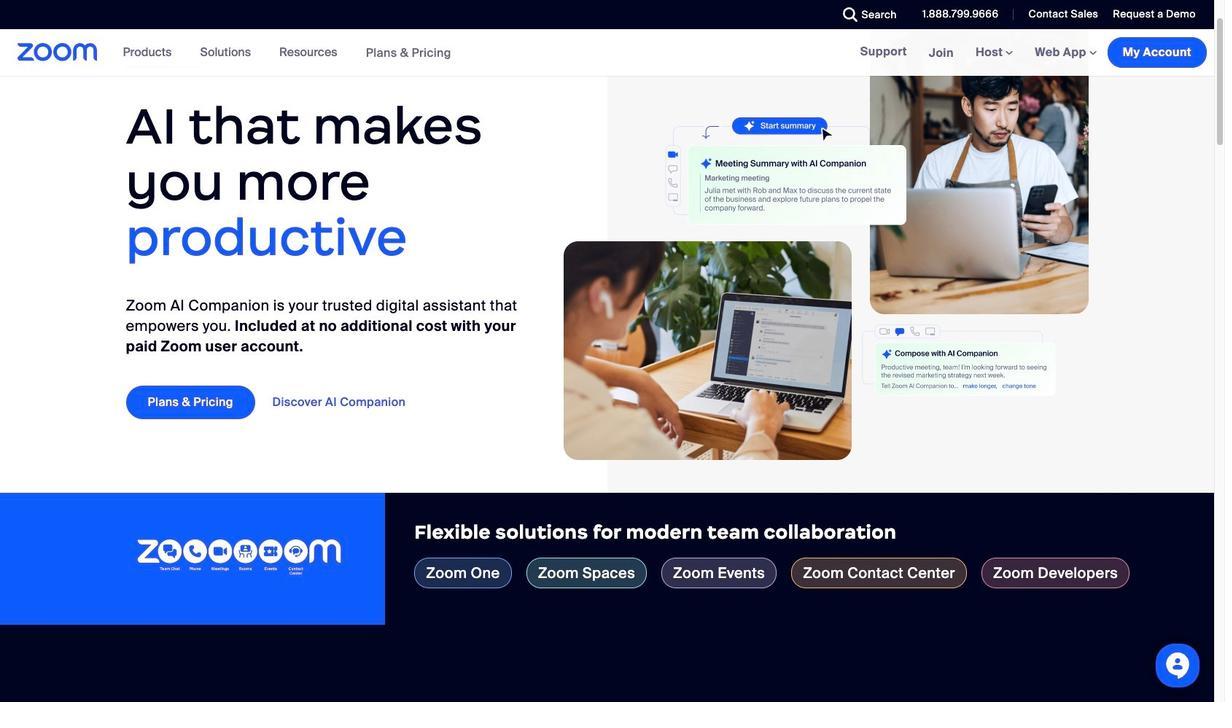Task type: locate. For each thing, give the bounding box(es) containing it.
meetings navigation
[[861, 29, 1215, 77]]

zoom logo image
[[18, 43, 97, 61]]

zoom one tab
[[415, 558, 512, 589]]

tab list
[[415, 558, 1185, 589]]

zoom interface icon image
[[618, 117, 906, 234], [862, 324, 1056, 396]]

banner
[[0, 29, 1215, 77]]



Task type: describe. For each thing, give the bounding box(es) containing it.
0 vertical spatial zoom interface icon image
[[618, 117, 906, 234]]

product information navigation
[[112, 29, 462, 77]]

zoom unified communication platform image
[[137, 540, 342, 578]]

1 vertical spatial zoom interface icon image
[[862, 324, 1056, 396]]



Task type: vqa. For each thing, say whether or not it's contained in the screenshot.
third right image from the bottom
no



